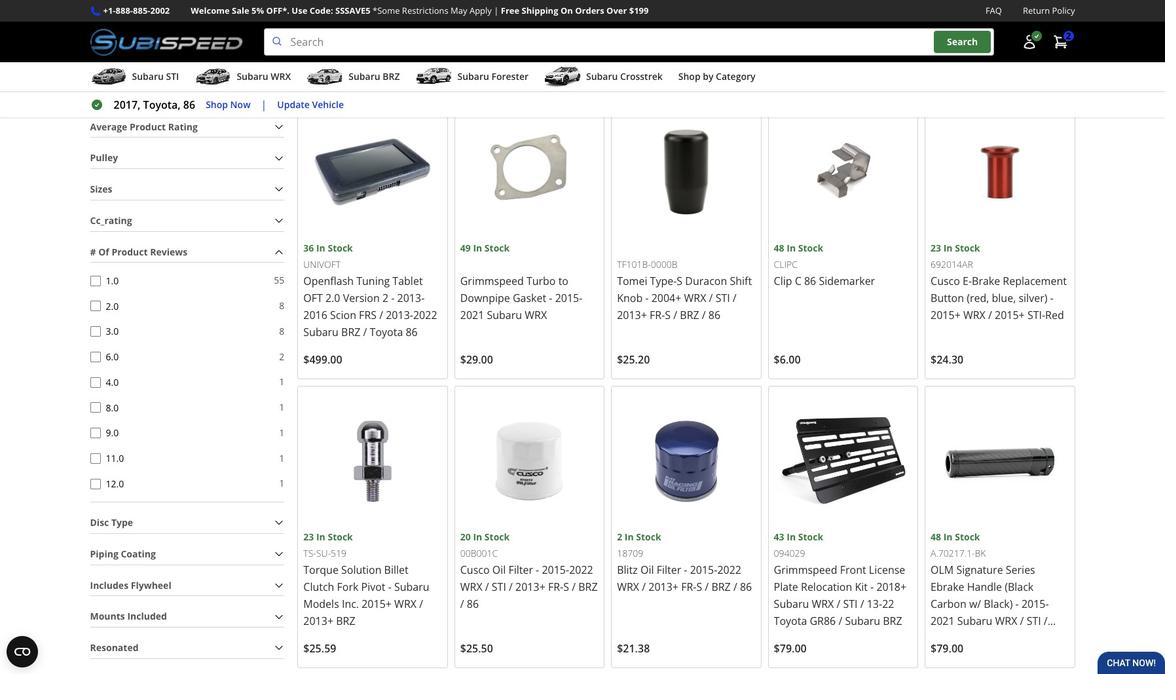 Task type: describe. For each thing, give the bounding box(es) containing it.
0 vertical spatial 2013-
[[397, 291, 425, 305]]

2 left $499.00
[[279, 350, 285, 363]]

2016
[[304, 308, 328, 322]]

shop by category button
[[679, 65, 756, 91]]

brz inside 23 in stock ts-su-519 torque solution billet clutch fork pivot - subaru models inc. 2015+ wrx / 2013+ brz
[[336, 614, 355, 628]]

subaru brz button
[[307, 65, 400, 91]]

grimmspeed turbo to downpipe gasket - 2015- 2021 subaru wrx
[[460, 274, 583, 322]]

now
[[230, 98, 251, 111]]

1 horizontal spatial |
[[494, 5, 499, 16]]

inc.
[[342, 597, 359, 611]]

toyota inside '36 in stock univoft openflash tuning tablet oft 2.0 version 2 - 2013- 2016 scion frs / 2013-2022 subaru brz / toyota 86'
[[370, 325, 403, 339]]

toyota inside 48 in stock a.70217.1-bk olm signature series ebrake handle (black carbon w/ black) - 2015- 2021 subaru wrx / sti / 2013-2021 scion fr-s / subaru brz / toyota 86 / 2014-2018 forester /
[[997, 648, 1031, 663]]

2013+ inside 20 in stock 00b001c cusco oil filter - 2015-2022 wrx / sti / 2013+ fr-s / brz / 86
[[516, 580, 546, 594]]

oil for sti
[[493, 563, 506, 577]]

forester inside 48 in stock a.70217.1-bk olm signature series ebrake handle (black carbon w/ black) - 2015- 2021 subaru wrx / sti / 2013-2021 scion fr-s / subaru brz / toyota 86 / 2014-2018 forester /
[[985, 665, 1026, 674]]

- inside 23 in stock ts-su-519 torque solution billet clutch fork pivot - subaru models inc. 2015+ wrx / 2013+ brz
[[388, 580, 392, 594]]

toyota,
[[143, 98, 181, 112]]

scion inside '36 in stock univoft openflash tuning tablet oft 2.0 version 2 - 2013- 2016 scion frs / 2013-2022 subaru brz / toyota 86'
[[330, 308, 356, 322]]

# of product reviews button
[[90, 242, 285, 262]]

piping coating
[[90, 548, 156, 560]]

subaru inside subaru sti 'dropdown button'
[[132, 70, 164, 83]]

blitz
[[617, 563, 638, 577]]

filter for /
[[509, 563, 533, 577]]

a subaru brz thumbnail image image
[[307, 67, 343, 87]]

billet
[[384, 563, 409, 577]]

22
[[883, 597, 895, 611]]

brz inside "tomei type-s duracon shift knob - 2004+ wrx / sti / 2013+ fr-s / brz / 86"
[[680, 308, 700, 322]]

23 for su-
[[304, 531, 314, 543]]

sale
[[232, 5, 249, 16]]

forester inside dropdown button
[[492, 70, 529, 83]]

8 for 2.0
[[279, 299, 285, 312]]

stock for openflash tuning tablet oft 2.0 version 2 - 2013- 2016 scion frs / 2013-2022 subaru brz / toyota 86
[[328, 242, 353, 254]]

wrx inside 20 in stock 00b001c cusco oil filter - 2015-2022 wrx / sti / 2013+ fr-s / brz / 86
[[460, 580, 483, 594]]

by
[[703, 70, 714, 83]]

(red,
[[967, 291, 990, 305]]

subispeed logo image
[[90, 28, 243, 56]]

handle
[[968, 580, 1002, 594]]

oft
[[304, 291, 323, 305]]

scion inside 48 in stock a.70217.1-bk olm signature series ebrake handle (black carbon w/ black) - 2015- 2021 subaru wrx / sti / 2013-2021 scion fr-s / subaru brz / toyota 86 / 2014-2018 forester /
[[985, 631, 1011, 646]]

tomei
[[617, 274, 648, 288]]

- inside 48 in stock a.70217.1-bk olm signature series ebrake handle (black carbon w/ black) - 2015- 2021 subaru wrx / sti / 2013-2021 scion fr-s / subaru brz / toyota 86 / 2014-2018 forester /
[[1016, 597, 1019, 611]]

s inside 48 in stock a.70217.1-bk olm signature series ebrake handle (black carbon w/ black) - 2015- 2021 subaru wrx / sti / 2013-2021 scion fr-s / subaru brz / toyota 86 / 2014-2018 forester /
[[1029, 631, 1035, 646]]

s inside 2 in stock 18709 blitz oil filter - 2015-2022 wrx / 2013+ fr-s / brz / 86
[[697, 580, 703, 594]]

86 inside 2 in stock 18709 blitz oil filter - 2015-2022 wrx / 2013+ fr-s / brz / 86
[[740, 580, 752, 594]]

48 for clip c 86 sidemarker
[[774, 242, 785, 254]]

front
[[840, 563, 867, 577]]

sssave5
[[335, 5, 371, 16]]

in for olm signature series ebrake handle (black carbon w/ black) - 2015- 2021 subaru wrx / sti / 2013-2021 scion fr-s / subaru brz / toyota 86 / 2014-2018 forester /
[[944, 531, 953, 543]]

stock for grimmspeed front license plate relocation kit - 2018+ subaru wrx / sti / 13-22 toyota gr86 / subaru brz
[[799, 531, 824, 543]]

olm signature series ebrake handle (black carbon w/ black) - 2015-2021 subaru wrx / sti / 2013-2021 scion fr-s / subaru brz / toyota 86 / 2014-2018 forester / 2013-2017 crosstrek image
[[931, 392, 1070, 530]]

6.0
[[106, 351, 119, 363]]

carbon
[[931, 597, 967, 611]]

subaru crosstrek button
[[544, 65, 663, 91]]

update vehicle
[[277, 98, 344, 111]]

openflash tuning tablet oft 2.0 version 2 - 2013-2016 scion frs / 2013-2022 subaru brz / toyota 86 image
[[304, 102, 442, 241]]

cusco for cusco oil filter - 2015-2022 wrx / sti / 2013+ fr-s / brz / 86
[[460, 563, 490, 577]]

2017, toyota, 86
[[114, 98, 195, 112]]

in for torque solution billet clutch fork pivot - subaru models inc. 2015+ wrx / 2013+ brz
[[316, 531, 326, 543]]

subaru inside subaru wrx dropdown button
[[237, 70, 268, 83]]

9.0 button
[[90, 428, 101, 438]]

in right 49 at the left of the page
[[473, 242, 482, 254]]

fr- inside 2 in stock 18709 blitz oil filter - 2015-2022 wrx / 2013+ fr-s / brz / 86
[[682, 580, 697, 594]]

tf101b-
[[617, 258, 651, 271]]

brz inside 48 in stock a.70217.1-bk olm signature series ebrake handle (black carbon w/ black) - 2015- 2021 subaru wrx / sti / 2013-2021 scion fr-s / subaru brz / toyota 86 / 2014-2018 forester /
[[969, 648, 988, 663]]

1 for 9.0
[[279, 426, 285, 439]]

tomei type-s duracon shift knob - 2004+ wrx / sti / 2013+ fr-s / brz / 86 image
[[617, 102, 756, 241]]

product inside dropdown button
[[112, 245, 148, 258]]

wrx inside the grimmspeed turbo to downpipe gasket - 2015- 2021 subaru wrx
[[525, 308, 547, 322]]

subaru wrx
[[237, 70, 291, 83]]

includes
[[90, 579, 128, 591]]

to
[[559, 274, 569, 288]]

- inside the grimmspeed turbo to downpipe gasket - 2015- 2021 subaru wrx
[[549, 291, 553, 305]]

49 in stock
[[460, 242, 510, 254]]

2 inside 2 in stock 18709 blitz oil filter - 2015-2022 wrx / 2013+ fr-s / brz / 86
[[617, 531, 623, 543]]

2013+ inside 23 in stock ts-su-519 torque solution billet clutch fork pivot - subaru models inc. 2015+ wrx / 2013+ brz
[[304, 614, 334, 628]]

- inside 2 in stock 18709 blitz oil filter - 2015-2022 wrx / 2013+ fr-s / brz / 86
[[684, 563, 688, 577]]

86 inside 20 in stock 00b001c cusco oil filter - 2015-2022 wrx / sti / 2013+ fr-s / brz / 86
[[467, 597, 479, 611]]

4.0 button
[[90, 377, 101, 388]]

2015- inside 2 in stock 18709 blitz oil filter - 2015-2022 wrx / 2013+ fr-s / brz / 86
[[690, 563, 718, 577]]

grimmspeed turbo to downpipe gasket - 2015-2021 subaru wrx image
[[460, 102, 599, 241]]

clutch
[[304, 580, 334, 594]]

shop for shop now
[[206, 98, 228, 111]]

55
[[274, 274, 285, 286]]

oil for 2013+
[[641, 563, 654, 577]]

update vehicle button
[[277, 97, 344, 112]]

category
[[716, 70, 756, 83]]

version
[[343, 291, 380, 305]]

+1-
[[103, 5, 116, 16]]

1 for 11.0
[[279, 452, 285, 464]]

subaru inside the grimmspeed turbo to downpipe gasket - 2015- 2021 subaru wrx
[[487, 308, 522, 322]]

a subaru wrx thumbnail image image
[[195, 67, 232, 87]]

signature
[[957, 563, 1004, 577]]

0 horizontal spatial 2.0
[[106, 300, 119, 312]]

mounts included
[[90, 610, 167, 623]]

clip
[[774, 274, 793, 288]]

sti inside "tomei type-s duracon shift knob - 2004+ wrx / sti / 2013+ fr-s / brz / 86"
[[716, 291, 730, 305]]

+1-888-885-2002
[[103, 5, 170, 16]]

on
[[561, 5, 573, 16]]

- inside 20 in stock 00b001c cusco oil filter - 2015-2022 wrx / sti / 2013+ fr-s / brz / 86
[[536, 563, 539, 577]]

sti inside 48 in stock a.70217.1-bk olm signature series ebrake handle (black carbon w/ black) - 2015- 2021 subaru wrx / sti / 2013-2021 scion fr-s / subaru brz / toyota 86 / 2014-2018 forester /
[[1027, 614, 1042, 628]]

wrx inside 43 in stock 094029 grimmspeed front license plate relocation kit - 2018+ subaru wrx / sti / 13-22 toyota gr86 / subaru brz
[[812, 597, 834, 611]]

$21.38
[[617, 642, 650, 656]]

wrx inside "tomei type-s duracon shift knob - 2004+ wrx / sti / 2013+ fr-s / brz / 86"
[[684, 291, 707, 305]]

86 inside 48 in stock clipc clip c 86 sidemarker
[[805, 274, 817, 288]]

silver)
[[1019, 291, 1048, 305]]

48 for olm signature series ebrake handle (black carbon w/ black) - 2015- 2021 subaru wrx / sti / 2013-2021 scion fr-s / subaru brz / toyota 86 / 2014-2018 forester /
[[931, 531, 942, 543]]

$25.50
[[460, 642, 493, 656]]

brz inside 20 in stock 00b001c cusco oil filter - 2015-2022 wrx / sti / 2013+ fr-s / brz / 86
[[579, 580, 598, 594]]

2 inside '36 in stock univoft openflash tuning tablet oft 2.0 version 2 - 2013- 2016 scion frs / 2013-2022 subaru brz / toyota 86'
[[383, 291, 389, 305]]

includes flywheel
[[90, 579, 171, 591]]

2.0 button
[[90, 301, 101, 311]]

1.0
[[106, 274, 119, 287]]

1.0 button
[[90, 276, 101, 286]]

$28.95
[[931, 63, 964, 78]]

shop for shop by category
[[679, 70, 701, 83]]

2014-
[[931, 665, 958, 674]]

11.0 button
[[90, 453, 101, 464]]

shop by category
[[679, 70, 756, 83]]

vehicle
[[312, 98, 344, 111]]

wrx inside 48 in stock a.70217.1-bk olm signature series ebrake handle (black carbon w/ black) - 2015- 2021 subaru wrx / sti / 2013-2021 scion fr-s / subaru brz / toyota 86 / 2014-2018 forester /
[[996, 614, 1018, 628]]

888-
[[116, 5, 133, 16]]

sti inside 'dropdown button'
[[166, 70, 179, 83]]

mounts included button
[[90, 607, 285, 627]]

subaru inside subaru crosstrek dropdown button
[[586, 70, 618, 83]]

2017,
[[114, 98, 141, 112]]

openflash
[[304, 274, 354, 288]]

36
[[304, 242, 314, 254]]

a subaru forester thumbnail image image
[[416, 67, 452, 87]]

torque
[[304, 563, 339, 577]]

relocation
[[801, 580, 853, 594]]

resonated
[[90, 641, 139, 654]]

86 inside 48 in stock a.70217.1-bk olm signature series ebrake handle (black carbon w/ black) - 2015- 2021 subaru wrx / sti / 2013-2021 scion fr-s / subaru brz / toyota 86 / 2014-2018 forester /
[[1033, 648, 1045, 663]]

sizes
[[90, 183, 112, 195]]

1 horizontal spatial 2021
[[931, 614, 955, 628]]

product inside dropdown button
[[130, 120, 166, 133]]

2018+
[[877, 580, 907, 594]]

*some restrictions may apply | free shipping on orders over $199
[[373, 5, 649, 16]]

fr- inside 20 in stock 00b001c cusco oil filter - 2015-2022 wrx / sti / 2013+ fr-s / brz / 86
[[548, 580, 564, 594]]

2021 inside the grimmspeed turbo to downpipe gasket - 2015- 2021 subaru wrx
[[460, 308, 484, 322]]

wrx inside 23 in stock ts-su-519 torque solution billet clutch fork pivot - subaru models inc. 2015+ wrx / 2013+ brz
[[395, 597, 417, 611]]

cusco e-brake replacement button (red, blue, silver) - 2015+ wrx / 2015+ sti-red image
[[931, 102, 1070, 241]]

subaru up 2014-
[[931, 648, 966, 663]]

return policy link
[[1023, 4, 1076, 18]]

subaru sti
[[132, 70, 179, 83]]

toyota inside 43 in stock 094029 grimmspeed front license plate relocation kit - 2018+ subaru wrx / sti / 13-22 toyota gr86 / subaru brz
[[774, 614, 807, 628]]

fr- inside "tomei type-s duracon shift knob - 2004+ wrx / sti / 2013+ fr-s / brz / 86"
[[650, 308, 665, 322]]

plate
[[774, 580, 799, 594]]

coating
[[121, 548, 156, 560]]

$15.00
[[460, 63, 493, 78]]

6.0 button
[[90, 352, 101, 362]]

$199
[[629, 5, 649, 16]]

86 inside "tomei type-s duracon shift knob - 2004+ wrx / sti / 2013+ fr-s / brz / 86"
[[709, 308, 721, 322]]

crosstrek
[[620, 70, 663, 83]]

disc type button
[[90, 513, 285, 533]]

search button
[[934, 31, 991, 53]]

36 in stock univoft openflash tuning tablet oft 2.0 version 2 - 2013- 2016 scion frs / 2013-2022 subaru brz / toyota 86
[[304, 242, 437, 339]]

+1-888-885-2002 link
[[103, 4, 170, 18]]

turbo
[[527, 274, 556, 288]]

subaru inside subaru forester dropdown button
[[458, 70, 489, 83]]

$24.30
[[931, 352, 964, 367]]

- inside "tomei type-s duracon shift knob - 2004+ wrx / sti / 2013+ fr-s / brz / 86"
[[646, 291, 649, 305]]

$26.50 link
[[298, 0, 448, 90]]

#
[[90, 245, 96, 258]]

c
[[795, 274, 802, 288]]

86 inside '36 in stock univoft openflash tuning tablet oft 2.0 version 2 - 2013- 2016 scion frs / 2013-2022 subaru brz / toyota 86'
[[406, 325, 418, 339]]

stock for torque solution billet clutch fork pivot - subaru models inc. 2015+ wrx / 2013+ brz
[[328, 531, 353, 543]]

2013+ inside 2 in stock 18709 blitz oil filter - 2015-2022 wrx / 2013+ fr-s / brz / 86
[[649, 580, 679, 594]]

gr86
[[810, 614, 836, 628]]

43 in stock 094029 grimmspeed front license plate relocation kit - 2018+ subaru wrx / sti / 13-22 toyota gr86 / subaru brz
[[774, 531, 907, 628]]

tomei type-s duracon shift knob - 2004+ wrx / sti / 2013+ fr-s / brz / 86
[[617, 274, 752, 322]]



Task type: locate. For each thing, give the bounding box(es) containing it.
2.0 down openflash
[[326, 291, 340, 305]]

license
[[869, 563, 906, 577]]

0 horizontal spatial 48
[[774, 242, 785, 254]]

2018
[[958, 665, 982, 674]]

subaru wrx button
[[195, 65, 291, 91]]

0 horizontal spatial filter
[[509, 563, 533, 577]]

sti down kit
[[844, 597, 858, 611]]

shop left now
[[206, 98, 228, 111]]

e-
[[963, 274, 972, 288]]

2013- down tablet on the left of page
[[397, 291, 425, 305]]

a subaru crosstrek thumbnail image image
[[544, 67, 581, 87]]

1 horizontal spatial scion
[[985, 631, 1011, 646]]

2022 for blitz oil filter - 2015-2022 wrx / 2013+ fr-s / brz / 86
[[718, 563, 742, 577]]

subaru left crosstrek
[[586, 70, 618, 83]]

ebrake
[[931, 580, 965, 594]]

in inside 20 in stock 00b001c cusco oil filter - 2015-2022 wrx / sti / 2013+ fr-s / brz / 86
[[473, 531, 482, 543]]

subaru inside the subaru brz dropdown button
[[349, 70, 380, 83]]

1 horizontal spatial 2022
[[569, 563, 593, 577]]

brz inside 2 in stock 18709 blitz oil filter - 2015-2022 wrx / 2013+ fr-s / brz / 86
[[712, 580, 731, 594]]

wrx down 00b001c
[[460, 580, 483, 594]]

2015+ down button
[[931, 308, 961, 322]]

use
[[292, 5, 308, 16]]

/ inside 23 in stock 692014ar cusco e-brake replacement button (red, blue, silver) - 2015+ wrx / 2015+ sti-red
[[989, 308, 993, 322]]

2004+
[[652, 291, 682, 305]]

in up the 18709
[[625, 531, 634, 543]]

piping coating button
[[90, 544, 285, 564]]

0 vertical spatial toyota
[[370, 325, 403, 339]]

2.0 inside '36 in stock univoft openflash tuning tablet oft 2.0 version 2 - 2013- 2016 scion frs / 2013-2022 subaru brz / toyota 86'
[[326, 291, 340, 305]]

orders
[[575, 5, 605, 16]]

in up clipc
[[787, 242, 796, 254]]

0 vertical spatial scion
[[330, 308, 356, 322]]

2015+ down pivot
[[362, 597, 392, 611]]

stock for cusco oil filter - 2015-2022 wrx / sti / 2013+ fr-s / brz / 86
[[485, 531, 510, 543]]

0 horizontal spatial grimmspeed
[[460, 274, 524, 288]]

692014ar
[[931, 258, 973, 271]]

2022 inside 2 in stock 18709 blitz oil filter - 2015-2022 wrx / 2013+ fr-s / brz / 86
[[718, 563, 742, 577]]

in up the "692014ar"
[[944, 242, 953, 254]]

stock right 49 at the left of the page
[[485, 242, 510, 254]]

0 horizontal spatial 2021
[[460, 308, 484, 322]]

2 vertical spatial 2021
[[958, 631, 982, 646]]

sti inside 43 in stock 094029 grimmspeed front license plate relocation kit - 2018+ subaru wrx / sti / 13-22 toyota gr86 / subaru brz
[[844, 597, 858, 611]]

grimmspeed inside 43 in stock 094029 grimmspeed front license plate relocation kit - 2018+ subaru wrx / sti / 13-22 toyota gr86 / subaru brz
[[774, 563, 838, 577]]

2015-
[[555, 291, 583, 305], [542, 563, 569, 577], [690, 563, 718, 577], [1022, 597, 1049, 611]]

3 1 from the top
[[279, 426, 285, 439]]

cusco down 00b001c
[[460, 563, 490, 577]]

subaru down the w/
[[958, 614, 993, 628]]

0 horizontal spatial oil
[[493, 563, 506, 577]]

0 vertical spatial grimmspeed
[[460, 274, 524, 288]]

23 inside 23 in stock 692014ar cusco e-brake replacement button (red, blue, silver) - 2015+ wrx / 2015+ sti-red
[[931, 242, 942, 254]]

1 horizontal spatial 23
[[931, 242, 942, 254]]

subaru right the a subaru forester thumbnail image
[[458, 70, 489, 83]]

oil right blitz
[[641, 563, 654, 577]]

product down '2017, toyota, 86'
[[130, 120, 166, 133]]

23 inside 23 in stock ts-su-519 torque solution billet clutch fork pivot - subaru models inc. 2015+ wrx / 2013+ brz
[[304, 531, 314, 543]]

1 vertical spatial 2013-
[[386, 308, 413, 322]]

2013- right frs
[[386, 308, 413, 322]]

$79.00 for olm signature series ebrake handle (black carbon w/ black) - 2015- 2021 subaru wrx / sti / 2013-2021 scion fr-s / subaru brz / toyota 86 / 2014-2018 forester /
[[931, 642, 964, 656]]

1 vertical spatial shop
[[206, 98, 228, 111]]

0 horizontal spatial toyota
[[370, 325, 403, 339]]

0 horizontal spatial 2022
[[413, 308, 437, 322]]

1 horizontal spatial $79.00
[[931, 642, 964, 656]]

1 filter from the left
[[509, 563, 533, 577]]

cusco up button
[[931, 274, 960, 288]]

1 horizontal spatial 2.0
[[326, 291, 340, 305]]

2 horizontal spatial 2021
[[958, 631, 982, 646]]

in for clip c 86 sidemarker
[[787, 242, 796, 254]]

brake
[[972, 274, 1001, 288]]

in right 36
[[316, 242, 326, 254]]

2 in stock 18709 blitz oil filter - 2015-2022 wrx / 2013+ fr-s / brz / 86
[[617, 531, 752, 594]]

4 1 from the top
[[279, 452, 285, 464]]

48
[[774, 242, 785, 254], [931, 531, 942, 543]]

pivot
[[361, 580, 386, 594]]

$79.00 down plate
[[774, 642, 807, 656]]

a subaru sti thumbnail image image
[[90, 67, 127, 87]]

0 vertical spatial 48
[[774, 242, 785, 254]]

9.0
[[106, 427, 119, 439]]

1 oil from the left
[[493, 563, 506, 577]]

scion left frs
[[330, 308, 356, 322]]

1 vertical spatial scion
[[985, 631, 1011, 646]]

2015- inside the grimmspeed turbo to downpipe gasket - 2015- 2021 subaru wrx
[[555, 291, 583, 305]]

subaru down billet
[[394, 580, 430, 594]]

included
[[127, 610, 167, 623]]

toyota down "black)" in the bottom right of the page
[[997, 648, 1031, 663]]

094029
[[774, 547, 806, 560]]

subaru down plate
[[774, 597, 809, 611]]

in inside 43 in stock 094029 grimmspeed front license plate relocation kit - 2018+ subaru wrx / sti / 13-22 toyota gr86 / subaru brz
[[787, 531, 796, 543]]

brz inside the subaru brz dropdown button
[[383, 70, 400, 83]]

a.70217.1-
[[931, 547, 975, 560]]

brz inside 43 in stock 094029 grimmspeed front license plate relocation kit - 2018+ subaru wrx / sti / 13-22 toyota gr86 / subaru brz
[[883, 614, 903, 628]]

2022 inside '36 in stock univoft openflash tuning tablet oft 2.0 version 2 - 2013- 2016 scion frs / 2013-2022 subaru brz / toyota 86'
[[413, 308, 437, 322]]

wrx down duracon
[[684, 291, 707, 305]]

1 vertical spatial product
[[112, 245, 148, 258]]

- inside '36 in stock univoft openflash tuning tablet oft 2.0 version 2 - 2013- 2016 scion frs / 2013-2022 subaru brz / toyota 86'
[[391, 291, 395, 305]]

48 inside 48 in stock clipc clip c 86 sidemarker
[[774, 242, 785, 254]]

in up a.70217.1-
[[944, 531, 953, 543]]

2 vertical spatial 2013-
[[931, 631, 958, 646]]

2002
[[150, 5, 170, 16]]

stock up 519 at the left bottom of page
[[328, 531, 353, 543]]

restrictions
[[402, 5, 449, 16]]

shop left by
[[679, 70, 701, 83]]

toyota down frs
[[370, 325, 403, 339]]

1 horizontal spatial oil
[[641, 563, 654, 577]]

may
[[451, 5, 468, 16]]

stock inside '36 in stock univoft openflash tuning tablet oft 2.0 version 2 - 2013- 2016 scion frs / 2013-2022 subaru brz / toyota 86'
[[328, 242, 353, 254]]

$25.20
[[617, 352, 650, 367]]

11.0
[[106, 452, 124, 465]]

free
[[501, 5, 520, 16]]

0 horizontal spatial shop
[[206, 98, 228, 111]]

stock inside 23 in stock 692014ar cusco e-brake replacement button (red, blue, silver) - 2015+ wrx / 2015+ sti-red
[[955, 242, 981, 254]]

subaru down downpipe
[[487, 308, 522, 322]]

clipc
[[774, 258, 798, 271]]

subaru inside 23 in stock ts-su-519 torque solution billet clutch fork pivot - subaru models inc. 2015+ wrx / 2013+ brz
[[394, 580, 430, 594]]

stock up the 18709
[[636, 531, 662, 543]]

8.0
[[106, 401, 119, 414]]

1 vertical spatial 8
[[279, 325, 285, 337]]

stock up 094029
[[799, 531, 824, 543]]

search input field
[[264, 28, 994, 56]]

subaru down 2016 at the left of the page
[[304, 325, 339, 339]]

torque solution billet clutch fork pivot - subaru models inc. 2015+ wrx / 2013+ brz image
[[304, 392, 442, 530]]

sti down the (black
[[1027, 614, 1042, 628]]

48 up clipc
[[774, 242, 785, 254]]

filter inside 20 in stock 00b001c cusco oil filter - 2015-2022 wrx / sti / 2013+ fr-s / brz / 86
[[509, 563, 533, 577]]

0 horizontal spatial $79.00
[[774, 642, 807, 656]]

wrx down "black)" in the bottom right of the page
[[996, 614, 1018, 628]]

23
[[931, 242, 942, 254], [304, 531, 314, 543]]

2013- inside 48 in stock a.70217.1-bk olm signature series ebrake handle (black carbon w/ black) - 2015- 2021 subaru wrx / sti / 2013-2021 scion fr-s / subaru brz / toyota 86 / 2014-2018 forester /
[[931, 631, 958, 646]]

in inside 48 in stock clipc clip c 86 sidemarker
[[787, 242, 796, 254]]

cusco for cusco e-brake replacement button (red, blue, silver) - 2015+ wrx / 2015+ sti-red
[[931, 274, 960, 288]]

mounts
[[90, 610, 125, 623]]

3.0 button
[[90, 326, 101, 337]]

2022 for cusco oil filter - 2015-2022 wrx / sti / 2013+ fr-s / brz / 86
[[569, 563, 593, 577]]

sti inside 20 in stock 00b001c cusco oil filter - 2015-2022 wrx / sti / 2013+ fr-s / brz / 86
[[492, 580, 506, 594]]

2.0
[[326, 291, 340, 305], [106, 300, 119, 312]]

in right 43
[[787, 531, 796, 543]]

- inside 23 in stock 692014ar cusco e-brake replacement button (red, blue, silver) - 2015+ wrx / 2015+ sti-red
[[1051, 291, 1054, 305]]

in for openflash tuning tablet oft 2.0 version 2 - 2013- 2016 scion frs / 2013-2022 subaru brz / toyota 86
[[316, 242, 326, 254]]

wrx inside 2 in stock 18709 blitz oil filter - 2015-2022 wrx / 2013+ fr-s / brz / 86
[[617, 580, 640, 594]]

sti
[[166, 70, 179, 83], [716, 291, 730, 305], [492, 580, 506, 594], [844, 597, 858, 611], [1027, 614, 1042, 628]]

button image
[[1022, 34, 1038, 50]]

clip c 86 sidemarker image
[[774, 102, 913, 241]]

$6.00
[[774, 352, 801, 367]]

2 horizontal spatial toyota
[[997, 648, 1031, 663]]

in inside '36 in stock univoft openflash tuning tablet oft 2.0 version 2 - 2013- 2016 scion frs / 2013-2022 subaru brz / toyota 86'
[[316, 242, 326, 254]]

in for grimmspeed front license plate relocation kit - 2018+ subaru wrx / sti / 13-22 toyota gr86 / subaru brz
[[787, 531, 796, 543]]

tablet
[[393, 274, 423, 288]]

stock up the "692014ar"
[[955, 242, 981, 254]]

5 1 from the top
[[279, 477, 285, 490]]

stock inside 20 in stock 00b001c cusco oil filter - 2015-2022 wrx / sti / 2013+ fr-s / brz / 86
[[485, 531, 510, 543]]

olm
[[931, 563, 954, 577]]

average product rating button
[[90, 117, 285, 137]]

5%
[[252, 5, 264, 16]]

$79.00 up 2014-
[[931, 642, 964, 656]]

1 for 4.0
[[279, 376, 285, 388]]

fr- inside 48 in stock a.70217.1-bk olm signature series ebrake handle (black carbon w/ black) - 2015- 2021 subaru wrx / sti / 2013-2021 scion fr-s / subaru brz / toyota 86 / 2014-2018 forester /
[[1014, 631, 1029, 646]]

piping
[[90, 548, 118, 560]]

0 vertical spatial 23
[[931, 242, 942, 254]]

fr-
[[650, 308, 665, 322], [548, 580, 564, 594], [682, 580, 697, 594], [1014, 631, 1029, 646]]

in up su-
[[316, 531, 326, 543]]

0 vertical spatial cusco
[[931, 274, 960, 288]]

shop inside dropdown button
[[679, 70, 701, 83]]

2 down the tuning
[[383, 291, 389, 305]]

stock inside 43 in stock 094029 grimmspeed front license plate relocation kit - 2018+ subaru wrx / sti / 13-22 toyota gr86 / subaru brz
[[799, 531, 824, 543]]

grimmspeed up downpipe
[[460, 274, 524, 288]]

forester right 2018
[[985, 665, 1026, 674]]

stock inside 2 in stock 18709 blitz oil filter - 2015-2022 wrx / 2013+ fr-s / brz / 86
[[636, 531, 662, 543]]

1 horizontal spatial forester
[[985, 665, 1026, 674]]

in for blitz oil filter - 2015-2022 wrx / 2013+ fr-s / brz / 86
[[625, 531, 634, 543]]

cc_rating
[[90, 214, 132, 227]]

series
[[1006, 563, 1036, 577]]

bk
[[975, 547, 986, 560]]

48 up a.70217.1-
[[931, 531, 942, 543]]

stock up bk
[[955, 531, 981, 543]]

2 oil from the left
[[641, 563, 654, 577]]

faq link
[[986, 4, 1002, 18]]

2015+ for cusco e-brake replacement button (red, blue, silver) - 2015+ wrx / 2015+ sti-red
[[995, 308, 1025, 322]]

stock inside 23 in stock ts-su-519 torque solution billet clutch fork pivot - subaru models inc. 2015+ wrx / 2013+ brz
[[328, 531, 353, 543]]

tf101b-0000b
[[617, 258, 678, 271]]

0 horizontal spatial forester
[[492, 70, 529, 83]]

subaru up now
[[237, 70, 268, 83]]

wrx down billet
[[395, 597, 417, 611]]

0 horizontal spatial 2015+
[[362, 597, 392, 611]]

cusco oil filter - 2015-2022 wrx / sti / 2013+ fr-s / brz / 86 image
[[460, 392, 599, 530]]

wrx down gasket
[[525, 308, 547, 322]]

0 horizontal spatial |
[[261, 98, 267, 112]]

1 1 from the top
[[279, 376, 285, 388]]

subaru right 'a subaru brz thumbnail image'
[[349, 70, 380, 83]]

subaru
[[132, 70, 164, 83], [237, 70, 268, 83], [349, 70, 380, 83], [458, 70, 489, 83], [586, 70, 618, 83], [487, 308, 522, 322], [304, 325, 339, 339], [394, 580, 430, 594], [774, 597, 809, 611], [845, 614, 881, 628], [958, 614, 993, 628], [931, 648, 966, 663]]

1 8 from the top
[[279, 299, 285, 312]]

$69.00 link
[[611, 0, 762, 90]]

wrx inside dropdown button
[[271, 70, 291, 83]]

oil inside 2 in stock 18709 blitz oil filter - 2015-2022 wrx / 2013+ fr-s / brz / 86
[[641, 563, 654, 577]]

1 horizontal spatial cusco
[[931, 274, 960, 288]]

subaru down 13-
[[845, 614, 881, 628]]

policy
[[1053, 5, 1076, 16]]

includes flywheel button
[[90, 576, 285, 596]]

2015+ for torque solution billet clutch fork pivot - subaru models inc. 2015+ wrx / 2013+ brz
[[362, 597, 392, 611]]

2 inside button
[[1066, 30, 1072, 42]]

frs
[[359, 308, 377, 322]]

su-
[[316, 547, 331, 560]]

1 horizontal spatial 2015+
[[931, 308, 961, 322]]

1 horizontal spatial shop
[[679, 70, 701, 83]]

in for cusco e-brake replacement button (red, blue, silver) - 2015+ wrx / 2015+ sti-red
[[944, 242, 953, 254]]

2 vertical spatial toyota
[[997, 648, 1031, 663]]

1
[[279, 376, 285, 388], [279, 401, 285, 413], [279, 426, 285, 439], [279, 452, 285, 464], [279, 477, 285, 490]]

43
[[774, 531, 785, 543]]

48 inside 48 in stock a.70217.1-bk olm signature series ebrake handle (black carbon w/ black) - 2015- 2021 subaru wrx / sti / 2013-2021 scion fr-s / subaru brz / toyota 86 / 2014-2018 forester /
[[931, 531, 942, 543]]

2 1 from the top
[[279, 401, 285, 413]]

return
[[1023, 5, 1050, 16]]

grimmspeed front license plate relocation kit - 2018+ subaru wrx / sti / 13-22 toyota gr86 / subaru brz image
[[774, 392, 913, 530]]

sidemarker
[[819, 274, 875, 288]]

subaru forester button
[[416, 65, 529, 91]]

| right now
[[261, 98, 267, 112]]

stock for clip c 86 sidemarker
[[799, 242, 824, 254]]

2 horizontal spatial 2022
[[718, 563, 742, 577]]

1 $79.00 from the left
[[774, 642, 807, 656]]

in inside 23 in stock ts-su-519 torque solution billet clutch fork pivot - subaru models inc. 2015+ wrx / 2013+ brz
[[316, 531, 326, 543]]

off*.
[[266, 5, 290, 16]]

average
[[90, 120, 127, 133]]

stock up 00b001c
[[485, 531, 510, 543]]

1 for 12.0
[[279, 477, 285, 490]]

00b001c
[[460, 547, 498, 560]]

cc_rating button
[[90, 211, 285, 231]]

toyota left gr86
[[774, 614, 807, 628]]

stock inside 48 in stock clipc clip c 86 sidemarker
[[799, 242, 824, 254]]

2 8 from the top
[[279, 325, 285, 337]]

pulley button
[[90, 148, 285, 168]]

1 vertical spatial grimmspeed
[[774, 563, 838, 577]]

sti up toyota,
[[166, 70, 179, 83]]

0 horizontal spatial scion
[[330, 308, 356, 322]]

1 vertical spatial |
[[261, 98, 267, 112]]

1 horizontal spatial 48
[[931, 531, 942, 543]]

stock up c
[[799, 242, 824, 254]]

product right of
[[112, 245, 148, 258]]

wrx up gr86
[[812, 597, 834, 611]]

in right '20'
[[473, 531, 482, 543]]

subaru inside '36 in stock univoft openflash tuning tablet oft 2.0 version 2 - 2013- 2016 scion frs / 2013-2022 subaru brz / toyota 86'
[[304, 325, 339, 339]]

0 vertical spatial 2021
[[460, 308, 484, 322]]

2 up the 18709
[[617, 531, 623, 543]]

shop now
[[206, 98, 251, 111]]

solution
[[341, 563, 382, 577]]

12.0
[[106, 478, 124, 490]]

disc
[[90, 516, 109, 529]]

0 vertical spatial product
[[130, 120, 166, 133]]

wrx up update
[[271, 70, 291, 83]]

cusco inside 20 in stock 00b001c cusco oil filter - 2015-2022 wrx / sti / 2013+ fr-s / brz / 86
[[460, 563, 490, 577]]

scion down "black)" in the bottom right of the page
[[985, 631, 1011, 646]]

0 horizontal spatial 23
[[304, 531, 314, 543]]

stock up univoft
[[328, 242, 353, 254]]

| left free
[[494, 5, 499, 16]]

knob
[[617, 291, 643, 305]]

2021 up 2018
[[958, 631, 982, 646]]

1 horizontal spatial filter
[[657, 563, 682, 577]]

1 vertical spatial cusco
[[460, 563, 490, 577]]

1 vertical spatial forester
[[985, 665, 1026, 674]]

2021 down downpipe
[[460, 308, 484, 322]]

sti down 00b001c
[[492, 580, 506, 594]]

2022 inside 20 in stock 00b001c cusco oil filter - 2015-2022 wrx / sti / 2013+ fr-s / brz / 86
[[569, 563, 593, 577]]

2015- inside 48 in stock a.70217.1-bk olm signature series ebrake handle (black carbon w/ black) - 2015- 2021 subaru wrx / sti / 2013-2021 scion fr-s / subaru brz / toyota 86 / 2014-2018 forester /
[[1022, 597, 1049, 611]]

23 for cusco
[[931, 242, 942, 254]]

0 vertical spatial forester
[[492, 70, 529, 83]]

2 down policy
[[1066, 30, 1072, 42]]

2015+ inside 23 in stock ts-su-519 torque solution billet clutch fork pivot - subaru models inc. 2015+ wrx / 2013+ brz
[[362, 597, 392, 611]]

1 vertical spatial 2021
[[931, 614, 955, 628]]

2013+ inside "tomei type-s duracon shift knob - 2004+ wrx / sti / 2013+ fr-s / brz / 86"
[[617, 308, 647, 322]]

2 filter from the left
[[657, 563, 682, 577]]

search
[[947, 36, 978, 48]]

stock for cusco e-brake replacement button (red, blue, silver) - 2015+ wrx / 2015+ sti-red
[[955, 242, 981, 254]]

$79.00
[[774, 642, 807, 656], [931, 642, 964, 656]]

1 horizontal spatial toyota
[[774, 614, 807, 628]]

button
[[931, 291, 964, 305]]

oil down 00b001c
[[493, 563, 506, 577]]

wrx inside 23 in stock 692014ar cusco e-brake replacement button (red, blue, silver) - 2015+ wrx / 2015+ sti-red
[[964, 308, 986, 322]]

subaru up '2017, toyota, 86'
[[132, 70, 164, 83]]

2.0 right 2.0 button
[[106, 300, 119, 312]]

2021 down carbon
[[931, 614, 955, 628]]

23 up ts-
[[304, 531, 314, 543]]

8.0 button
[[90, 403, 101, 413]]

2022
[[413, 308, 437, 322], [569, 563, 593, 577], [718, 563, 742, 577]]

12.0 button
[[90, 479, 101, 489]]

in inside 2 in stock 18709 blitz oil filter - 2015-2022 wrx / 2013+ fr-s / brz / 86
[[625, 531, 634, 543]]

stock for blitz oil filter - 2015-2022 wrx / 2013+ fr-s / brz / 86
[[636, 531, 662, 543]]

4.0
[[106, 376, 119, 388]]

filter for fr-
[[657, 563, 682, 577]]

2 horizontal spatial 2015+
[[995, 308, 1025, 322]]

2015+ down blue,
[[995, 308, 1025, 322]]

s inside 20 in stock 00b001c cusco oil filter - 2015-2022 wrx / sti / 2013+ fr-s / brz / 86
[[564, 580, 569, 594]]

models
[[304, 597, 339, 611]]

$79.00 for grimmspeed front license plate relocation kit - 2018+ subaru wrx / sti / 13-22 toyota gr86 / subaru brz
[[774, 642, 807, 656]]

in
[[316, 242, 326, 254], [473, 242, 482, 254], [787, 242, 796, 254], [944, 242, 953, 254], [316, 531, 326, 543], [473, 531, 482, 543], [625, 531, 634, 543], [787, 531, 796, 543], [944, 531, 953, 543]]

filter inside 2 in stock 18709 blitz oil filter - 2015-2022 wrx / 2013+ fr-s / brz / 86
[[657, 563, 682, 577]]

1 horizontal spatial grimmspeed
[[774, 563, 838, 577]]

2015- inside 20 in stock 00b001c cusco oil filter - 2015-2022 wrx / sti / 2013+ fr-s / brz / 86
[[542, 563, 569, 577]]

0 vertical spatial 8
[[279, 299, 285, 312]]

# of product reviews
[[90, 245, 187, 258]]

type
[[111, 516, 133, 529]]

stock inside 48 in stock a.70217.1-bk olm signature series ebrake handle (black carbon w/ black) - 2015- 2021 subaru wrx / sti / 2013-2021 scion fr-s / subaru brz / toyota 86 / 2014-2018 forester /
[[955, 531, 981, 543]]

sti down duracon
[[716, 291, 730, 305]]

$15.00 link
[[455, 0, 605, 90]]

brz inside '36 in stock univoft openflash tuning tablet oft 2.0 version 2 - 2013- 2016 scion frs / 2013-2022 subaru brz / toyota 86'
[[341, 325, 361, 339]]

1 vertical spatial toyota
[[774, 614, 807, 628]]

/ inside 23 in stock ts-su-519 torque solution billet clutch fork pivot - subaru models inc. 2015+ wrx / 2013+ brz
[[419, 597, 423, 611]]

pulley
[[90, 152, 118, 164]]

sizes button
[[90, 180, 285, 200]]

0 horizontal spatial cusco
[[460, 563, 490, 577]]

0 vertical spatial shop
[[679, 70, 701, 83]]

blitz oil filter - 2015-2022 wrx / 2013+ fr-s / brz / 86 image
[[617, 392, 756, 530]]

2013- up 2014-
[[931, 631, 958, 646]]

wrx down blitz
[[617, 580, 640, 594]]

oil inside 20 in stock 00b001c cusco oil filter - 2015-2022 wrx / sti / 2013+ fr-s / brz / 86
[[493, 563, 506, 577]]

forester left a subaru crosstrek thumbnail image
[[492, 70, 529, 83]]

48 in stock a.70217.1-bk olm signature series ebrake handle (black carbon w/ black) - 2015- 2021 subaru wrx / sti / 2013-2021 scion fr-s / subaru brz / toyota 86 / 2014-2018 forester /
[[931, 531, 1063, 674]]

grimmspeed inside the grimmspeed turbo to downpipe gasket - 2015- 2021 subaru wrx
[[460, 274, 524, 288]]

open widget image
[[7, 636, 38, 668]]

- inside 43 in stock 094029 grimmspeed front license plate relocation kit - 2018+ subaru wrx / sti / 13-22 toyota gr86 / subaru brz
[[871, 580, 874, 594]]

23 up the "692014ar"
[[931, 242, 942, 254]]

1 vertical spatial 23
[[304, 531, 314, 543]]

0 vertical spatial |
[[494, 5, 499, 16]]

23 in stock 692014ar cusco e-brake replacement button (red, blue, silver) - 2015+ wrx / 2015+ sti-red
[[931, 242, 1067, 322]]

stock for olm signature series ebrake handle (black carbon w/ black) - 2015- 2021 subaru wrx / sti / 2013-2021 scion fr-s / subaru brz / toyota 86 / 2014-2018 forester /
[[955, 531, 981, 543]]

1 vertical spatial 48
[[931, 531, 942, 543]]

grimmspeed down 094029
[[774, 563, 838, 577]]

8 for 3.0
[[279, 325, 285, 337]]

1 for 8.0
[[279, 401, 285, 413]]

downpipe
[[460, 291, 510, 305]]

wrx down (red,
[[964, 308, 986, 322]]

in for cusco oil filter - 2015-2022 wrx / sti / 2013+ fr-s / brz / 86
[[473, 531, 482, 543]]

2013+
[[617, 308, 647, 322], [516, 580, 546, 594], [649, 580, 679, 594], [304, 614, 334, 628]]

2
[[1066, 30, 1072, 42], [383, 291, 389, 305], [279, 350, 285, 363], [617, 531, 623, 543]]

cusco inside 23 in stock 692014ar cusco e-brake replacement button (red, blue, silver) - 2015+ wrx / 2015+ sti-red
[[931, 274, 960, 288]]

apply
[[470, 5, 492, 16]]

2 $79.00 from the left
[[931, 642, 964, 656]]



Task type: vqa. For each thing, say whether or not it's contained in the screenshot.
Clutch
yes



